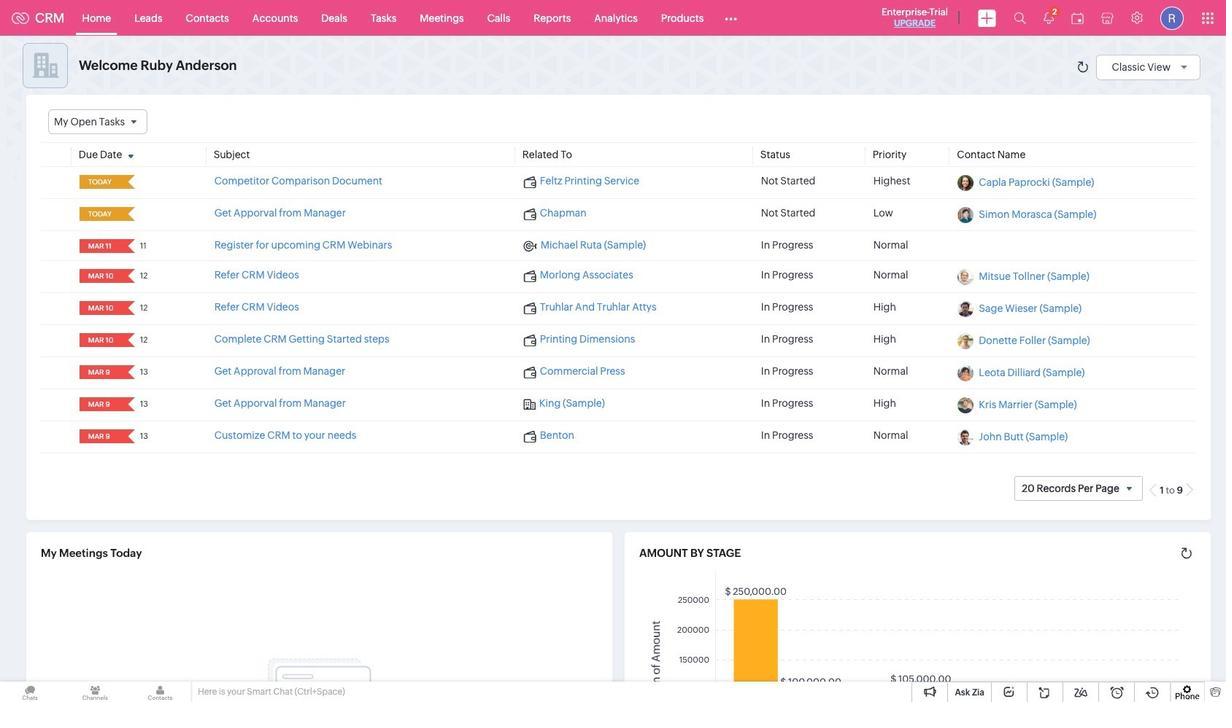 Task type: vqa. For each thing, say whether or not it's contained in the screenshot.
logo
yes



Task type: describe. For each thing, give the bounding box(es) containing it.
create menu element
[[969, 0, 1005, 35]]

logo image
[[12, 12, 29, 24]]

search image
[[1014, 12, 1026, 24]]

signals element
[[1035, 0, 1063, 36]]

late by  days image
[[122, 177, 140, 186]]

profile element
[[1152, 0, 1193, 35]]

search element
[[1005, 0, 1035, 36]]

create menu image
[[978, 9, 996, 27]]

calendar image
[[1071, 12, 1084, 24]]



Task type: locate. For each thing, give the bounding box(es) containing it.
contacts image
[[130, 682, 190, 703]]

chats image
[[0, 682, 60, 703]]

profile image
[[1160, 6, 1184, 30]]

Other Modules field
[[715, 6, 747, 30]]

channels image
[[65, 682, 125, 703]]

late by  days image
[[122, 210, 140, 218]]

None field
[[48, 109, 148, 134], [84, 175, 118, 189], [84, 207, 118, 221], [84, 240, 118, 253], [84, 269, 118, 283], [84, 302, 118, 315], [84, 334, 118, 348], [84, 366, 118, 380], [84, 398, 118, 412], [84, 430, 118, 444], [48, 109, 148, 134], [84, 175, 118, 189], [84, 207, 118, 221], [84, 240, 118, 253], [84, 269, 118, 283], [84, 302, 118, 315], [84, 334, 118, 348], [84, 366, 118, 380], [84, 398, 118, 412], [84, 430, 118, 444]]



